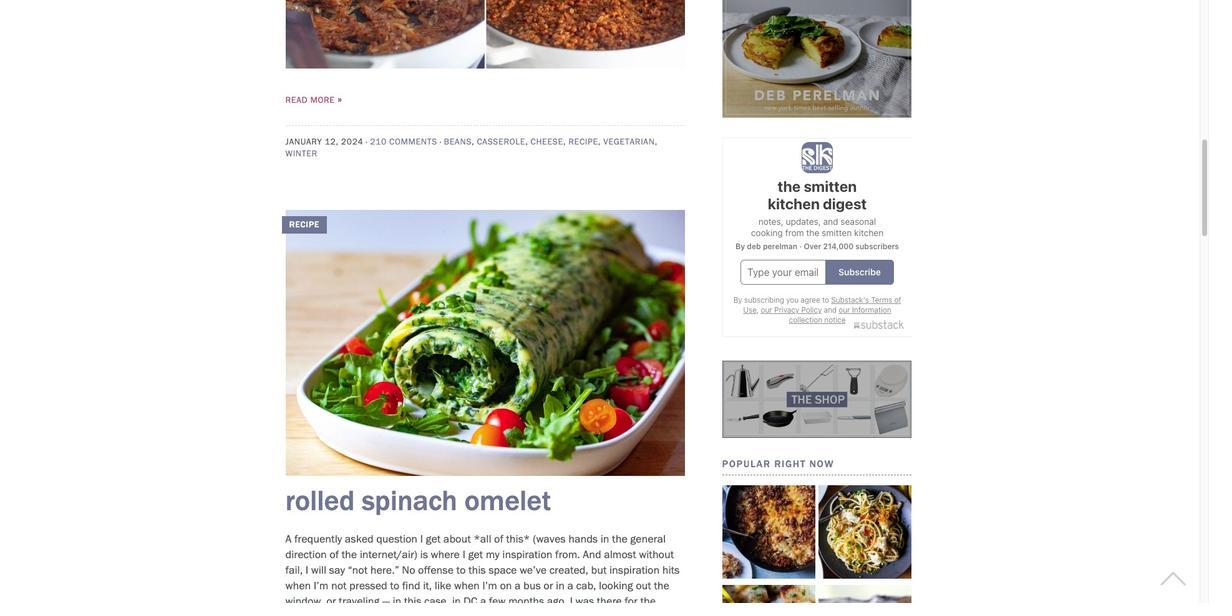 Task type: locate. For each thing, give the bounding box(es) containing it.
of up say
[[330, 548, 339, 562]]

my
[[486, 548, 500, 562]]

of right *all
[[494, 533, 503, 546]]

1 vertical spatial to
[[390, 580, 399, 593]]

rolled spinach omelet link
[[285, 483, 551, 518]]

1 horizontal spatial recipe
[[569, 137, 598, 147]]

inspiration up we've
[[502, 548, 552, 562]]

—
[[382, 595, 390, 604]]

inspiration up out at the bottom right
[[610, 564, 660, 578]]

read more »
[[285, 91, 342, 107]]

None search field
[[58, 30, 1105, 68]]

to
[[456, 564, 466, 578], [390, 580, 399, 593]]

recipe
[[569, 137, 598, 147], [289, 220, 319, 230]]

direction
[[285, 548, 327, 562]]

beans link
[[444, 137, 472, 147]]

now
[[810, 458, 834, 470]]

spaghetti pangrattato with crispy eggs image
[[818, 486, 912, 580]]

get left my
[[468, 548, 483, 562]]

beans
[[444, 137, 472, 147]]

2024
[[341, 137, 363, 147]]

recipe inside beans , casserole , cheese , recipe , vegetarian , winter
[[569, 137, 598, 147]]

1 vertical spatial this
[[404, 595, 422, 604]]

210 comments
[[370, 137, 437, 147]]

or down not
[[327, 595, 336, 604]]

bus
[[524, 580, 541, 593]]

a right on
[[515, 580, 521, 593]]

i'm
[[314, 580, 328, 593], [482, 580, 497, 593]]

where
[[431, 548, 460, 562]]

find
[[402, 580, 420, 593]]

1 when from the left
[[285, 580, 311, 593]]

popular
[[722, 458, 771, 470]]

1 horizontal spatial to
[[456, 564, 466, 578]]

4 , from the left
[[598, 137, 601, 147]]

1 vertical spatial recipe
[[289, 220, 319, 230]]

when
[[285, 580, 311, 593], [454, 580, 480, 593]]

1 horizontal spatial this
[[469, 564, 486, 578]]

i up is
[[420, 533, 423, 546]]

get
[[426, 533, 441, 546], [468, 548, 483, 562]]

0 vertical spatial this
[[469, 564, 486, 578]]

case,
[[424, 595, 449, 604]]

1 horizontal spatial i'm
[[482, 580, 497, 593]]

question
[[376, 533, 417, 546]]

2 , from the left
[[525, 137, 528, 147]]

january
[[285, 137, 322, 147]]

0 horizontal spatial to
[[390, 580, 399, 593]]

to down where
[[456, 564, 466, 578]]

1 horizontal spatial inspiration
[[610, 564, 660, 578]]

comments
[[389, 137, 437, 147]]

2 horizontal spatial the
[[654, 580, 669, 593]]

0 horizontal spatial the
[[342, 548, 357, 562]]

ago.
[[547, 595, 567, 604]]

winter
[[285, 149, 318, 159]]

1 horizontal spatial the
[[612, 533, 628, 546]]

the
[[612, 533, 628, 546], [342, 548, 357, 562], [654, 580, 669, 593]]

i'm down will on the left bottom of page
[[314, 580, 328, 593]]

1 horizontal spatial get
[[468, 548, 483, 562]]

recipe link
[[569, 137, 598, 147], [282, 210, 685, 476]]

0 horizontal spatial recipe
[[289, 220, 319, 230]]

0 vertical spatial get
[[426, 533, 441, 546]]

i'm up few
[[482, 580, 497, 593]]

in
[[601, 533, 609, 546], [556, 580, 565, 593], [393, 595, 401, 604], [452, 595, 461, 604]]

1 vertical spatial of
[[330, 548, 339, 562]]

the up almost at the bottom
[[612, 533, 628, 546]]

winter link
[[285, 149, 318, 159]]

0 vertical spatial to
[[456, 564, 466, 578]]

a right dc
[[480, 595, 486, 604]]

or
[[544, 580, 553, 593], [327, 595, 336, 604]]

cheese
[[531, 137, 563, 147]]

casserole
[[477, 137, 525, 147]]

1 vertical spatial or
[[327, 595, 336, 604]]

this
[[469, 564, 486, 578], [404, 595, 422, 604]]

i left will on the left bottom of page
[[306, 564, 308, 578]]

out
[[636, 580, 651, 593]]

when up window,
[[285, 580, 311, 593]]

the up "not
[[342, 548, 357, 562]]

this down my
[[469, 564, 486, 578]]

the right out at the bottom right
[[654, 580, 669, 593]]

not
[[331, 580, 347, 593]]

french onion baked lentils and farro image
[[722, 486, 816, 580]]

0 horizontal spatial this
[[404, 595, 422, 604]]

a
[[515, 580, 521, 593], [567, 580, 573, 593], [480, 595, 486, 604]]

no
[[402, 564, 415, 578]]

0 vertical spatial or
[[544, 580, 553, 593]]

0 horizontal spatial when
[[285, 580, 311, 593]]

read
[[285, 95, 308, 106]]

a left the 'cab,'
[[567, 580, 573, 593]]

but
[[591, 564, 607, 578]]

created,
[[549, 564, 588, 578]]

is
[[420, 548, 428, 562]]

1 horizontal spatial or
[[544, 580, 553, 593]]

1 vertical spatial inspiration
[[610, 564, 660, 578]]

0 horizontal spatial i'm
[[314, 580, 328, 593]]

this down the find on the left bottom
[[404, 595, 422, 604]]

of
[[494, 533, 503, 546], [330, 548, 339, 562]]

0 vertical spatial recipe
[[569, 137, 598, 147]]

a frequently asked question i get about *all of this* (waves hands in the general direction of the internet/air) is where i get my inspiration from. and almost without fail, i will say "not here." no offense to this space we've created, but inspiration hits when i'm not pressed to find it, like when i'm on a bus or in a cab, looking out the window, or traveling — in this case, in dc a few months ago. i was there for
[[285, 533, 685, 604]]

more
[[310, 95, 335, 106]]

"not
[[348, 564, 368, 578]]

1 vertical spatial the
[[342, 548, 357, 562]]

rolled
[[285, 483, 355, 518]]

2 vertical spatial the
[[654, 580, 669, 593]]

0 vertical spatial of
[[494, 533, 503, 546]]

or up ago.
[[544, 580, 553, 593]]

inspiration
[[502, 548, 552, 562], [610, 564, 660, 578]]

when up dc
[[454, 580, 480, 593]]

i left was
[[570, 595, 573, 604]]

,
[[472, 137, 474, 147], [525, 137, 528, 147], [563, 137, 566, 147], [598, 137, 601, 147], [655, 137, 658, 147]]

1 , from the left
[[472, 137, 474, 147]]

we've
[[520, 564, 547, 578]]

to left the find on the left bottom
[[390, 580, 399, 593]]

i
[[420, 533, 423, 546], [463, 548, 465, 562], [306, 564, 308, 578], [570, 595, 573, 604]]

almost
[[604, 548, 636, 562]]

in up and
[[601, 533, 609, 546]]

0 horizontal spatial inspiration
[[502, 548, 552, 562]]

chocolate olive oil cake image
[[818, 586, 912, 604]]

get up is
[[426, 533, 441, 546]]

*all
[[474, 533, 491, 546]]

1 horizontal spatial when
[[454, 580, 480, 593]]

spinach
[[362, 483, 457, 518]]

traveling
[[339, 595, 380, 604]]

window,
[[285, 595, 324, 604]]



Task type: describe. For each thing, give the bounding box(es) containing it.
in up ago.
[[556, 580, 565, 593]]

popular right now
[[722, 458, 834, 470]]

3 , from the left
[[563, 137, 566, 147]]

frequently
[[294, 533, 342, 546]]

casserole link
[[477, 137, 525, 147]]

(waves
[[533, 533, 566, 546]]

pressed
[[349, 580, 387, 593]]

i down about
[[463, 548, 465, 562]]

0 horizontal spatial get
[[426, 533, 441, 546]]

from.
[[555, 548, 580, 562]]

12,
[[325, 137, 339, 147]]

hits
[[662, 564, 680, 578]]

»
[[338, 91, 342, 107]]

looking
[[599, 580, 633, 593]]

january 12, 2024
[[285, 137, 363, 147]]

2 i'm from the left
[[482, 580, 497, 593]]

in right —
[[393, 595, 401, 604]]

and
[[583, 548, 601, 562]]

say
[[329, 564, 345, 578]]

2 horizontal spatial a
[[567, 580, 573, 593]]

asked
[[345, 533, 374, 546]]

vegetarian link
[[603, 137, 655, 147]]

fail,
[[285, 564, 303, 578]]

cab,
[[576, 580, 596, 593]]

1 horizontal spatial of
[[494, 533, 503, 546]]

internet/air)
[[360, 548, 417, 562]]

space
[[489, 564, 517, 578]]

0 vertical spatial the
[[612, 533, 628, 546]]

dc
[[464, 595, 477, 604]]

1 vertical spatial get
[[468, 548, 483, 562]]

hands
[[569, 533, 598, 546]]

0 horizontal spatial a
[[480, 595, 486, 604]]

beans , casserole , cheese , recipe , vegetarian , winter
[[285, 137, 658, 159]]

omelet
[[465, 483, 551, 518]]

like
[[435, 580, 451, 593]]

1 horizontal spatial a
[[515, 580, 521, 593]]

on
[[500, 580, 512, 593]]

5 , from the left
[[655, 137, 658, 147]]

about
[[444, 533, 471, 546]]

210
[[370, 137, 387, 147]]

0 horizontal spatial or
[[327, 595, 336, 604]]

1 vertical spatial recipe link
[[282, 210, 685, 476]]

rolled spinach omelet
[[285, 483, 551, 518]]

general
[[630, 533, 666, 546]]

2 when from the left
[[454, 580, 480, 593]]

this*
[[506, 533, 530, 546]]

0 horizontal spatial of
[[330, 548, 339, 562]]

will
[[311, 564, 326, 578]]

in left dc
[[452, 595, 461, 604]]

few
[[489, 595, 506, 604]]

lemon potatoes image
[[722, 586, 816, 604]]

cheese link
[[531, 137, 563, 147]]

here."
[[370, 564, 399, 578]]

offense
[[418, 564, 454, 578]]

a
[[285, 533, 292, 546]]

210 comments link
[[370, 137, 437, 147]]

0 vertical spatial recipe link
[[569, 137, 598, 147]]

months
[[508, 595, 544, 604]]

there
[[597, 595, 622, 604]]

right
[[774, 458, 806, 470]]

1 i'm from the left
[[314, 580, 328, 593]]

0 vertical spatial inspiration
[[502, 548, 552, 562]]

vegetarian
[[603, 137, 655, 147]]

it,
[[423, 580, 432, 593]]

without
[[639, 548, 674, 562]]

was
[[576, 595, 594, 604]]



Task type: vqa. For each thing, say whether or not it's contained in the screenshot.
left of
yes



